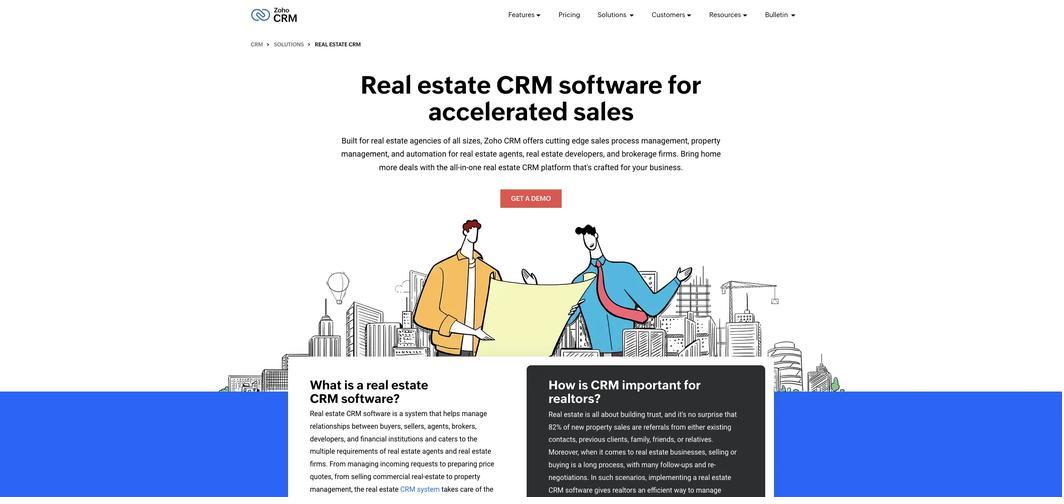 Task type: vqa. For each thing, say whether or not it's contained in the screenshot.
customized
no



Task type: describe. For each thing, give the bounding box(es) containing it.
get a demo
[[511, 195, 551, 202]]

crm system link
[[400, 485, 440, 494]]

surprise
[[698, 411, 723, 419]]

estate inside what is a real estate crm software?
[[391, 378, 428, 392]]

price
[[479, 460, 494, 469]]

solutions for rightmost solutions link
[[598, 11, 628, 18]]

previous
[[579, 436, 605, 444]]

real estate crm software is a system that helps manage relationships between buyers, sellers, agents, brokers, developers, and financial institutions and caters to the multiple requirements of real estate agents and real estate firms. from managing incoming requests to preparing price quotes, from selling commercial real-estate to property management, the real estate
[[310, 410, 494, 494]]

is up negotiations. in the right of the page
[[571, 461, 576, 469]]

new
[[571, 423, 584, 431]]

real for real estate crm software for accelerated sales
[[361, 71, 412, 99]]

deals
[[399, 163, 418, 172]]

sales inside built for real estate agencies of all sizes, zoho crm offers cutting edge sales process management, property management, and automation for real estate agents, real estate developers, and brokerage firms. bring home more deals with the all-in-one real estate crm platform that's crafted for your business.
[[591, 136, 609, 145]]

comes
[[605, 448, 626, 457]]

realtors
[[612, 486, 636, 495]]

with inside the real estate is all about building trust, and it's no surprise that 82% of new property sales are referrals from either existing contacts, previous clients, family, friends, or relatives. moreover, when it comes to real estate businesses, selling or buying is a long process, with many follow-ups and re- negotiations. in such scenarios, implementing a real estate crm software gives realtors an efficient way to
[[627, 461, 640, 469]]

between
[[352, 422, 378, 431]]

1 horizontal spatial solutions link
[[598, 3, 634, 27]]

from
[[330, 460, 346, 469]]

property inside real estate crm software is a system that helps manage relationships between buyers, sellers, agents, brokers, developers, and financial institutions and caters to the multiple requirements of real estate agents and real estate firms. from managing incoming requests to preparing price quotes, from selling commercial real-estate to property management, the real estate
[[454, 473, 480, 481]]

firms. inside built for real estate agencies of all sizes, zoho crm offers cutting edge sales process management, property management, and automation for real estate agents, real estate developers, and brokerage firms. bring home more deals with the all-in-one real estate crm platform that's crafted for your business.
[[659, 149, 679, 159]]

brokerage
[[622, 149, 657, 159]]

all inside the real estate is all about building trust, and it's no surprise that 82% of new property sales are referrals from either existing contacts, previous clients, family, friends, or relatives. moreover, when it comes to real estate businesses, selling or buying is a long process, with many follow-ups and re- negotiations. in such scenarios, implementing a real estate crm software gives realtors an efficient way to
[[592, 411, 599, 419]]

features
[[508, 11, 535, 18]]

real inside what is a real estate crm software?
[[366, 378, 389, 392]]

helps
[[443, 410, 460, 418]]

process,
[[599, 461, 625, 469]]

real estate banner image image
[[216, 217, 846, 392]]

accelerated
[[428, 98, 568, 126]]

the inside built for real estate agencies of all sizes, zoho crm offers cutting edge sales process management, property management, and automation for real estate agents, real estate developers, and brokerage firms. bring home more deals with the all-in-one real estate crm platform that's crafted for your business.
[[437, 163, 448, 172]]

family,
[[631, 436, 651, 444]]

way
[[674, 486, 686, 495]]

1 vertical spatial solutions link
[[274, 42, 304, 48]]

buyers,
[[380, 422, 402, 431]]

and up more
[[391, 149, 404, 159]]

real-
[[412, 473, 425, 481]]

when
[[581, 448, 597, 457]]

many
[[641, 461, 659, 469]]

existing
[[707, 423, 731, 431]]

from inside the real estate is all about building trust, and it's no surprise that 82% of new property sales are referrals from either existing contacts, previous clients, family, friends, or relatives. moreover, when it comes to real estate businesses, selling or buying is a long process, with many follow-ups and re- negotiations. in such scenarios, implementing a real estate crm software gives realtors an efficient way to
[[671, 423, 686, 431]]

and up requirements
[[347, 435, 359, 443]]

real
[[315, 42, 328, 48]]

of inside real estate crm software is a system that helps manage relationships between buyers, sellers, agents, brokers, developers, and financial institutions and caters to the multiple requirements of real estate agents and real estate firms. from managing incoming requests to preparing price quotes, from selling commercial real-estate to property management, the real estate
[[380, 448, 386, 456]]

more
[[379, 163, 397, 172]]

preparing
[[448, 460, 477, 469]]

manage
[[462, 410, 487, 418]]

quotes,
[[310, 473, 333, 481]]

to right comes
[[628, 448, 634, 457]]

clients,
[[607, 436, 629, 444]]

ups
[[681, 461, 693, 469]]

pricing link
[[559, 3, 580, 27]]

business.
[[650, 163, 683, 172]]

and left re-
[[695, 461, 706, 469]]

built for real estate agencies of all sizes, zoho crm offers cutting edge sales process management, property management, and automation for real estate agents, real estate developers, and brokerage firms. bring home more deals with the all-in-one real estate crm platform that's crafted for your business.
[[341, 136, 721, 172]]

firms. inside real estate crm software is a system that helps manage relationships between buyers, sellers, agents, brokers, developers, and financial institutions and caters to the multiple requirements of real estate agents and real estate firms. from managing incoming requests to preparing price quotes, from selling commercial real-estate to property management, the real estate
[[310, 460, 328, 469]]

crm inside how is crm important for realtors?
[[591, 378, 619, 392]]

implementing
[[649, 474, 691, 482]]

0 horizontal spatial or
[[677, 436, 684, 444]]

management, inside real estate crm software is a system that helps manage relationships between buyers, sellers, agents, brokers, developers, and financial institutions and caters to the multiple requirements of real estate agents and real estate firms. from managing incoming requests to preparing price quotes, from selling commercial real-estate to property management, the real estate
[[310, 485, 353, 494]]

your
[[632, 163, 648, 172]]

real estate crm software for accelerated sales
[[361, 71, 702, 126]]

platform
[[541, 163, 571, 172]]

estate inside real estate crm software for accelerated sales
[[417, 71, 491, 99]]

selling inside real estate crm software is a system that helps manage relationships between buyers, sellers, agents, brokers, developers, and financial institutions and caters to the multiple requirements of real estate agents and real estate firms. from managing incoming requests to preparing price quotes, from selling commercial real-estate to property management, the real estate
[[351, 473, 371, 481]]

to down "brokers,"
[[460, 435, 466, 443]]

edge
[[572, 136, 589, 145]]

realtors?
[[549, 392, 601, 406]]

scenarios,
[[615, 474, 647, 482]]

takes
[[441, 485, 458, 494]]

negotiations.
[[549, 474, 589, 482]]

with inside built for real estate agencies of all sizes, zoho crm offers cutting edge sales process management, property management, and automation for real estate agents, real estate developers, and brokerage firms. bring home more deals with the all-in-one real estate crm platform that's crafted for your business.
[[420, 163, 435, 172]]

of inside the real estate is all about building trust, and it's no surprise that 82% of new property sales are referrals from either existing contacts, previous clients, family, friends, or relatives. moreover, when it comes to real estate businesses, selling or buying is a long process, with many follow-ups and re- negotiations. in such scenarios, implementing a real estate crm software gives realtors an efficient way to
[[563, 423, 570, 431]]

bulletin
[[765, 11, 789, 18]]

it's
[[678, 411, 686, 419]]

institutions
[[388, 435, 423, 443]]

commercial
[[373, 473, 410, 481]]

developers, inside real estate crm software is a system that helps manage relationships between buyers, sellers, agents, brokers, developers, and financial institutions and caters to the multiple requirements of real estate agents and real estate firms. from managing incoming requests to preparing price quotes, from selling commercial real-estate to property management, the real estate
[[310, 435, 345, 443]]

a inside what is a real estate crm software?
[[357, 378, 364, 392]]

home
[[701, 149, 721, 159]]

brokers,
[[452, 422, 476, 431]]

process
[[611, 136, 639, 145]]

it
[[599, 448, 603, 457]]

crafted
[[594, 163, 619, 172]]

agents, inside real estate crm software is a system that helps manage relationships between buyers, sellers, agents, brokers, developers, and financial institutions and caters to the multiple requirements of real estate agents and real estate firms. from managing incoming requests to preparing price quotes, from selling commercial real-estate to property management, the real estate
[[427, 422, 450, 431]]

moreover,
[[549, 448, 579, 457]]

one
[[468, 163, 482, 172]]

automation
[[406, 149, 446, 159]]

offers
[[523, 136, 544, 145]]

sellers,
[[404, 422, 426, 431]]

get
[[511, 195, 524, 202]]

a right implementing
[[693, 474, 697, 482]]

businesses,
[[670, 448, 707, 457]]

and up crafted
[[607, 149, 620, 159]]

buying
[[549, 461, 569, 469]]

for inside how is crm important for realtors?
[[684, 378, 701, 392]]

resources link
[[709, 3, 748, 27]]

what is a real estate crm software?
[[310, 378, 428, 406]]

built
[[342, 136, 357, 145]]

trust,
[[647, 411, 663, 419]]

care
[[460, 485, 474, 494]]

get a demo link
[[501, 190, 562, 208]]

is inside how is crm important for realtors?
[[578, 378, 588, 392]]

managing
[[347, 460, 379, 469]]

real up in-
[[460, 149, 473, 159]]

are
[[632, 423, 642, 431]]

real for real estate crm software is a system that helps manage relationships between buyers, sellers, agents, brokers, developers, and financial institutions and caters to the multiple requirements of real estate agents and real estate firms. from managing incoming requests to preparing price quotes, from selling commercial real-estate to property management, the real estate
[[310, 410, 324, 418]]

cutting
[[546, 136, 570, 145]]



Task type: locate. For each thing, give the bounding box(es) containing it.
a left long
[[578, 461, 582, 469]]

2 horizontal spatial real
[[549, 411, 562, 419]]

of inside built for real estate agencies of all sizes, zoho crm offers cutting edge sales process management, property management, and automation for real estate agents, real estate developers, and brokerage firms. bring home more deals with the all-in-one real estate crm platform that's crafted for your business.
[[443, 136, 450, 145]]

resources
[[709, 11, 741, 18]]

to
[[460, 435, 466, 443], [628, 448, 634, 457], [440, 460, 446, 469], [446, 473, 452, 481], [688, 486, 694, 495]]

follow-
[[660, 461, 681, 469]]

real right the one
[[483, 163, 496, 172]]

incoming
[[380, 460, 409, 469]]

agents, inside built for real estate agencies of all sizes, zoho crm offers cutting edge sales process management, property management, and automation for real estate agents, real estate developers, and brokerage firms. bring home more deals with the all-in-one real estate crm platform that's crafted for your business.
[[499, 149, 524, 159]]

property inside the real estate is all about building trust, and it's no surprise that 82% of new property sales are referrals from either existing contacts, previous clients, family, friends, or relatives. moreover, when it comes to real estate businesses, selling or buying is a long process, with many follow-ups and re- negotiations. in such scenarios, implementing a real estate crm software gives realtors an efficient way to
[[586, 423, 612, 431]]

sales
[[573, 98, 634, 126], [591, 136, 609, 145], [614, 423, 630, 431]]

in-
[[460, 163, 468, 172]]

efficient
[[647, 486, 672, 495]]

property up previous
[[586, 423, 612, 431]]

software
[[559, 71, 663, 99], [363, 410, 391, 418], [565, 486, 593, 495]]

agents, down zoho
[[499, 149, 524, 159]]

real down the commercial on the left bottom
[[366, 485, 377, 494]]

1 vertical spatial or
[[730, 448, 737, 457]]

property up the home
[[691, 136, 720, 145]]

1 vertical spatial solutions
[[274, 42, 304, 48]]

developers, up that's
[[565, 149, 605, 159]]

that inside the real estate is all about building trust, and it's no surprise that 82% of new property sales are referrals from either existing contacts, previous clients, family, friends, or relatives. moreover, when it comes to real estate businesses, selling or buying is a long process, with many follow-ups and re- negotiations. in such scenarios, implementing a real estate crm software gives realtors an efficient way to
[[725, 411, 737, 419]]

1 vertical spatial sales
[[591, 136, 609, 145]]

is inside what is a real estate crm software?
[[344, 378, 354, 392]]

of left new
[[563, 423, 570, 431]]

long
[[583, 461, 597, 469]]

features link
[[508, 3, 541, 27]]

management, down quotes,
[[310, 485, 353, 494]]

real inside the real estate is all about building trust, and it's no surprise that 82% of new property sales are referrals from either existing contacts, previous clients, family, friends, or relatives. moreover, when it comes to real estate businesses, selling or buying is a long process, with many follow-ups and re- negotiations. in such scenarios, implementing a real estate crm software gives realtors an efficient way to
[[549, 411, 562, 419]]

0 vertical spatial developers,
[[565, 149, 605, 159]]

real down offers
[[526, 149, 539, 159]]

real inside real estate crm software for accelerated sales
[[361, 71, 412, 99]]

important
[[622, 378, 681, 392]]

a inside real estate crm software is a system that helps manage relationships between buyers, sellers, agents, brokers, developers, and financial institutions and caters to the multiple requirements of real estate agents and real estate firms. from managing incoming requests to preparing price quotes, from selling commercial real-estate to property management, the real estate
[[399, 410, 403, 418]]

real down family,
[[636, 448, 647, 457]]

real inside real estate crm software is a system that helps manage relationships between buyers, sellers, agents, brokers, developers, and financial institutions and caters to the multiple requirements of real estate agents and real estate firms. from managing incoming requests to preparing price quotes, from selling commercial real-estate to property management, the real estate
[[310, 410, 324, 418]]

real up 'preparing'
[[459, 448, 470, 456]]

demo
[[531, 195, 551, 202]]

1 horizontal spatial with
[[627, 461, 640, 469]]

0 vertical spatial from
[[671, 423, 686, 431]]

sales inside the real estate is all about building trust, and it's no surprise that 82% of new property sales are referrals from either existing contacts, previous clients, family, friends, or relatives. moreover, when it comes to real estate businesses, selling or buying is a long process, with many follow-ups and re- negotiations. in such scenarios, implementing a real estate crm software gives realtors an efficient way to
[[614, 423, 630, 431]]

1 horizontal spatial all
[[592, 411, 599, 419]]

1 vertical spatial from
[[335, 473, 349, 481]]

system up sellers,
[[405, 410, 428, 418]]

estate
[[329, 42, 348, 48]]

sales up clients,
[[614, 423, 630, 431]]

2 horizontal spatial property
[[691, 136, 720, 145]]

real down re-
[[699, 474, 710, 482]]

real
[[371, 136, 384, 145], [460, 149, 473, 159], [526, 149, 539, 159], [483, 163, 496, 172], [366, 378, 389, 392], [388, 448, 399, 456], [459, 448, 470, 456], [636, 448, 647, 457], [699, 474, 710, 482], [366, 485, 377, 494]]

multiple
[[310, 448, 335, 456]]

crm link
[[251, 42, 263, 48]]

1 vertical spatial property
[[586, 423, 612, 431]]

management, up business.
[[641, 136, 689, 145]]

crm inside real estate crm software is a system that helps manage relationships between buyers, sellers, agents, brokers, developers, and financial institutions and caters to the multiple requirements of real estate agents and real estate firms. from managing incoming requests to preparing price quotes, from selling commercial real-estate to property management, the real estate
[[346, 410, 361, 418]]

the right the care
[[484, 485, 493, 494]]

zoho
[[484, 136, 502, 145]]

to right way
[[688, 486, 694, 495]]

solutions right crm link
[[274, 42, 304, 48]]

building
[[621, 411, 645, 419]]

software inside the real estate is all about building trust, and it's no surprise that 82% of new property sales are referrals from either existing contacts, previous clients, family, friends, or relatives. moreover, when it comes to real estate businesses, selling or buying is a long process, with many follow-ups and re- negotiations. in such scenarios, implementing a real estate crm software gives realtors an efficient way to
[[565, 486, 593, 495]]

sales right edge
[[591, 136, 609, 145]]

0 vertical spatial sales
[[573, 98, 634, 126]]

the inside takes care of the
[[484, 485, 493, 494]]

takes care of the
[[310, 485, 493, 497]]

0 horizontal spatial selling
[[351, 473, 371, 481]]

real right built
[[371, 136, 384, 145]]

1 vertical spatial all
[[592, 411, 599, 419]]

solutions link
[[598, 3, 634, 27], [274, 42, 304, 48]]

with up scenarios,
[[627, 461, 640, 469]]

either
[[688, 423, 705, 431]]

0 horizontal spatial firms.
[[310, 460, 328, 469]]

0 vertical spatial agents,
[[499, 149, 524, 159]]

gives
[[594, 486, 611, 495]]

0 vertical spatial selling
[[708, 448, 729, 457]]

of right the care
[[475, 485, 482, 494]]

firms. up quotes,
[[310, 460, 328, 469]]

0 vertical spatial property
[[691, 136, 720, 145]]

and up agents
[[425, 435, 437, 443]]

contacts,
[[549, 436, 577, 444]]

0 vertical spatial management,
[[641, 136, 689, 145]]

2 vertical spatial sales
[[614, 423, 630, 431]]

selling down "managing"
[[351, 473, 371, 481]]

1 horizontal spatial property
[[586, 423, 612, 431]]

financial
[[360, 435, 387, 443]]

or up businesses,
[[677, 436, 684, 444]]

1 vertical spatial management,
[[341, 149, 389, 159]]

software inside real estate crm software for accelerated sales
[[559, 71, 663, 99]]

the down "managing"
[[354, 485, 364, 494]]

the left all-
[[437, 163, 448, 172]]

agents
[[422, 448, 443, 456]]

1 vertical spatial software
[[363, 410, 391, 418]]

1 horizontal spatial developers,
[[565, 149, 605, 159]]

requirements
[[337, 448, 378, 456]]

of down financial
[[380, 448, 386, 456]]

0 vertical spatial solutions
[[598, 11, 628, 18]]

1 vertical spatial with
[[627, 461, 640, 469]]

2 vertical spatial property
[[454, 473, 480, 481]]

from inside real estate crm software is a system that helps manage relationships between buyers, sellers, agents, brokers, developers, and financial institutions and caters to the multiple requirements of real estate agents and real estate firms. from managing incoming requests to preparing price quotes, from selling commercial real-estate to property management, the real estate
[[335, 473, 349, 481]]

1 horizontal spatial from
[[671, 423, 686, 431]]

an
[[638, 486, 646, 495]]

from down 'it's'
[[671, 423, 686, 431]]

software for system
[[363, 410, 391, 418]]

requests
[[411, 460, 438, 469]]

developers, inside built for real estate agencies of all sizes, zoho crm offers cutting edge sales process management, property management, and automation for real estate agents, real estate developers, and brokerage firms. bring home more deals with the all-in-one real estate crm platform that's crafted for your business.
[[565, 149, 605, 159]]

2 vertical spatial software
[[565, 486, 593, 495]]

crm inside what is a real estate crm software?
[[310, 392, 338, 406]]

1 horizontal spatial that
[[725, 411, 737, 419]]

crm inside real estate crm software for accelerated sales
[[496, 71, 553, 99]]

1 vertical spatial agents,
[[427, 422, 450, 431]]

real up incoming
[[388, 448, 399, 456]]

property inside built for real estate agencies of all sizes, zoho crm offers cutting edge sales process management, property management, and automation for real estate agents, real estate developers, and brokerage firms. bring home more deals with the all-in-one real estate crm platform that's crafted for your business.
[[691, 136, 720, 145]]

the down "brokers,"
[[467, 435, 477, 443]]

0 horizontal spatial that
[[429, 410, 442, 418]]

that's
[[573, 163, 592, 172]]

relationships
[[310, 422, 350, 431]]

for
[[668, 71, 702, 99], [359, 136, 369, 145], [448, 149, 458, 159], [621, 163, 630, 172], [684, 378, 701, 392]]

of inside takes care of the
[[475, 485, 482, 494]]

from down from
[[335, 473, 349, 481]]

that up existing
[[725, 411, 737, 419]]

software for sales
[[559, 71, 663, 99]]

of right agencies
[[443, 136, 450, 145]]

real estate is all about building trust, and it's no surprise that 82% of new property sales are referrals from either existing contacts, previous clients, family, friends, or relatives. moreover, when it comes to real estate businesses, selling or buying is a long process, with many follow-ups and re- negotiations. in such scenarios, implementing a real estate crm software gives realtors an efficient way to 
[[549, 411, 737, 497]]

real for real estate is all about building trust, and it's no surprise that 82% of new property sales are referrals from either existing contacts, previous clients, family, friends, or relatives. moreover, when it comes to real estate businesses, selling or buying is a long process, with many follow-ups and re- negotiations. in such scenarios, implementing a real estate crm software gives realtors an efficient way to 
[[549, 411, 562, 419]]

in
[[591, 474, 597, 482]]

a right "what"
[[357, 378, 364, 392]]

sizes,
[[463, 136, 482, 145]]

property up the care
[[454, 473, 480, 481]]

system inside real estate crm software is a system that helps manage relationships between buyers, sellers, agents, brokers, developers, and financial institutions and caters to the multiple requirements of real estate agents and real estate firms. from managing incoming requests to preparing price quotes, from selling commercial real-estate to property management, the real estate
[[405, 410, 428, 418]]

all left the about
[[592, 411, 599, 419]]

sales inside real estate crm software for accelerated sales
[[573, 98, 634, 126]]

a up buyers,
[[399, 410, 403, 418]]

0 horizontal spatial real
[[310, 410, 324, 418]]

0 horizontal spatial solutions link
[[274, 42, 304, 48]]

firms. up business.
[[659, 149, 679, 159]]

caters
[[438, 435, 458, 443]]

solutions
[[598, 11, 628, 18], [274, 42, 304, 48]]

how
[[549, 378, 576, 392]]

with
[[420, 163, 435, 172], [627, 461, 640, 469]]

1 horizontal spatial firms.
[[659, 149, 679, 159]]

a
[[357, 378, 364, 392], [399, 410, 403, 418], [578, 461, 582, 469], [693, 474, 697, 482]]

is down realtors?
[[585, 411, 590, 419]]

that inside real estate crm software is a system that helps manage relationships between buyers, sellers, agents, brokers, developers, and financial institutions and caters to the multiple requirements of real estate agents and real estate firms. from managing incoming requests to preparing price quotes, from selling commercial real-estate to property management, the real estate
[[429, 410, 442, 418]]

selling inside the real estate is all about building trust, and it's no surprise that 82% of new property sales are referrals from either existing contacts, previous clients, family, friends, or relatives. moreover, when it comes to real estate businesses, selling or buying is a long process, with many follow-ups and re- negotiations. in such scenarios, implementing a real estate crm software gives realtors an efficient way to
[[708, 448, 729, 457]]

is
[[344, 378, 354, 392], [578, 378, 588, 392], [392, 410, 398, 418], [585, 411, 590, 419], [571, 461, 576, 469]]

0 vertical spatial with
[[420, 163, 435, 172]]

agents, up caters
[[427, 422, 450, 431]]

re-
[[708, 461, 716, 469]]

customers
[[652, 11, 685, 18]]

1 horizontal spatial selling
[[708, 448, 729, 457]]

bulletin link
[[765, 3, 796, 27]]

referrals
[[644, 423, 669, 431]]

0 vertical spatial solutions link
[[598, 3, 634, 27]]

and left 'it's'
[[664, 411, 676, 419]]

agencies
[[410, 136, 441, 145]]

for inside real estate crm software for accelerated sales
[[668, 71, 702, 99]]

with down automation
[[420, 163, 435, 172]]

and
[[391, 149, 404, 159], [607, 149, 620, 159], [664, 411, 676, 419], [347, 435, 359, 443], [425, 435, 437, 443], [445, 448, 457, 456], [695, 461, 706, 469]]

relatives.
[[685, 436, 713, 444]]

0 vertical spatial or
[[677, 436, 684, 444]]

friends,
[[653, 436, 676, 444]]

to up 'takes'
[[446, 473, 452, 481]]

sales up process
[[573, 98, 634, 126]]

software?
[[341, 392, 400, 406]]

management, down built
[[341, 149, 389, 159]]

1 vertical spatial developers,
[[310, 435, 345, 443]]

all left sizes,
[[452, 136, 461, 145]]

0 vertical spatial software
[[559, 71, 663, 99]]

0 horizontal spatial agents,
[[427, 422, 450, 431]]

0 vertical spatial firms.
[[659, 149, 679, 159]]

developers, down relationships
[[310, 435, 345, 443]]

0 horizontal spatial all
[[452, 136, 461, 145]]

how is crm important for realtors?
[[549, 378, 701, 406]]

is right how
[[578, 378, 588, 392]]

to down agents
[[440, 460, 446, 469]]

0 horizontal spatial developers,
[[310, 435, 345, 443]]

1 horizontal spatial real
[[361, 71, 412, 99]]

0 horizontal spatial from
[[335, 473, 349, 481]]

1 vertical spatial system
[[417, 485, 440, 494]]

1 horizontal spatial solutions
[[598, 11, 628, 18]]

1 horizontal spatial or
[[730, 448, 737, 457]]

agents,
[[499, 149, 524, 159], [427, 422, 450, 431]]

solutions for solutions link to the bottom
[[274, 42, 304, 48]]

management,
[[641, 136, 689, 145], [341, 149, 389, 159], [310, 485, 353, 494]]

crm inside the real estate is all about building trust, and it's no surprise that 82% of new property sales are referrals from either existing contacts, previous clients, family, friends, or relatives. moreover, when it comes to real estate businesses, selling or buying is a long process, with many follow-ups and re- negotiations. in such scenarios, implementing a real estate crm software gives realtors an efficient way to
[[549, 486, 564, 495]]

and down caters
[[445, 448, 457, 456]]

real estate crm
[[315, 42, 361, 48]]

crm system
[[400, 485, 440, 494]]

selling up re-
[[708, 448, 729, 457]]

bring
[[681, 149, 699, 159]]

or down existing
[[730, 448, 737, 457]]

is up buyers,
[[392, 410, 398, 418]]

crm
[[251, 42, 263, 48], [349, 42, 361, 48], [496, 71, 553, 99], [504, 136, 521, 145], [522, 163, 539, 172], [591, 378, 619, 392], [310, 392, 338, 406], [346, 410, 361, 418], [400, 485, 415, 494], [549, 486, 564, 495]]

0 vertical spatial system
[[405, 410, 428, 418]]

system down real- at the bottom of the page
[[417, 485, 440, 494]]

0 horizontal spatial solutions
[[274, 42, 304, 48]]

all inside built for real estate agencies of all sizes, zoho crm offers cutting edge sales process management, property management, and automation for real estate agents, real estate developers, and brokerage firms. bring home more deals with the all-in-one real estate crm platform that's crafted for your business.
[[452, 136, 461, 145]]

82%
[[549, 423, 562, 431]]

all-
[[450, 163, 460, 172]]

that left the helps
[[429, 410, 442, 418]]

pricing
[[559, 11, 580, 18]]

1 vertical spatial selling
[[351, 473, 371, 481]]

real up between
[[366, 378, 389, 392]]

about
[[601, 411, 619, 419]]

2 vertical spatial management,
[[310, 485, 353, 494]]

0 horizontal spatial property
[[454, 473, 480, 481]]

0 vertical spatial all
[[452, 136, 461, 145]]

from
[[671, 423, 686, 431], [335, 473, 349, 481]]

1 vertical spatial firms.
[[310, 460, 328, 469]]

solutions right pricing
[[598, 11, 628, 18]]

software inside real estate crm software is a system that helps manage relationships between buyers, sellers, agents, brokers, developers, and financial institutions and caters to the multiple requirements of real estate agents and real estate firms. from managing incoming requests to preparing price quotes, from selling commercial real-estate to property management, the real estate
[[363, 410, 391, 418]]

is inside real estate crm software is a system that helps manage relationships between buyers, sellers, agents, brokers, developers, and financial institutions and caters to the multiple requirements of real estate agents and real estate firms. from managing incoming requests to preparing price quotes, from selling commercial real-estate to property management, the real estate
[[392, 410, 398, 418]]

a
[[525, 195, 530, 202]]

zoho crm logo image
[[251, 5, 297, 25]]

what
[[310, 378, 341, 392]]

real
[[361, 71, 412, 99], [310, 410, 324, 418], [549, 411, 562, 419]]

is right "what"
[[344, 378, 354, 392]]

0 horizontal spatial with
[[420, 163, 435, 172]]

1 horizontal spatial agents,
[[499, 149, 524, 159]]



